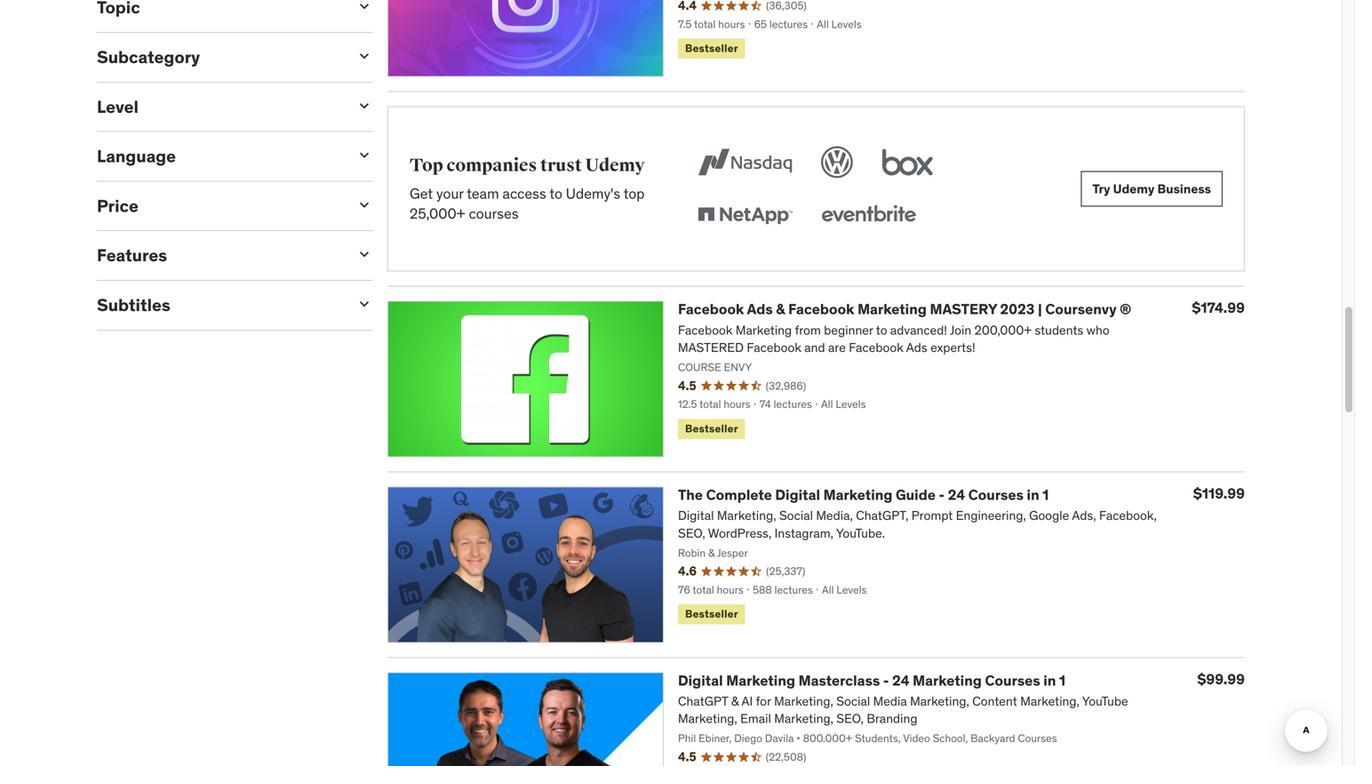 Task type: vqa. For each thing, say whether or not it's contained in the screenshot.
All
no



Task type: locate. For each thing, give the bounding box(es) containing it.
0 vertical spatial udemy
[[585, 155, 645, 176]]

to
[[550, 184, 563, 203]]

®
[[1120, 300, 1132, 318]]

small image for subcategory
[[356, 47, 373, 65]]

-
[[939, 486, 945, 504], [883, 671, 889, 689]]

2023
[[1000, 300, 1035, 318]]

1 vertical spatial udemy
[[1113, 181, 1155, 197]]

1
[[1043, 486, 1049, 504], [1059, 671, 1066, 689]]

0 horizontal spatial 1
[[1043, 486, 1049, 504]]

0 vertical spatial small image
[[356, 0, 373, 15]]

0 vertical spatial courses
[[969, 486, 1024, 504]]

business
[[1158, 181, 1211, 197]]

- right masterclass
[[883, 671, 889, 689]]

0 horizontal spatial facebook
[[678, 300, 744, 318]]

&
[[776, 300, 785, 318]]

0 horizontal spatial in
[[1027, 486, 1040, 504]]

4 small image from the top
[[356, 245, 373, 263]]

2 small image from the top
[[356, 97, 373, 114]]

24
[[948, 486, 965, 504], [892, 671, 910, 689]]

0 vertical spatial -
[[939, 486, 945, 504]]

3 small image from the top
[[356, 146, 373, 164]]

24 right masterclass
[[892, 671, 910, 689]]

small image for language
[[356, 146, 373, 164]]

0 horizontal spatial udemy
[[585, 155, 645, 176]]

coursenvy
[[1046, 300, 1117, 318]]

facebook
[[678, 300, 744, 318], [788, 300, 855, 318]]

1 vertical spatial -
[[883, 671, 889, 689]]

price
[[97, 195, 139, 216]]

courses
[[969, 486, 1024, 504], [985, 671, 1041, 689]]

1 vertical spatial digital
[[678, 671, 723, 689]]

24 right guide
[[948, 486, 965, 504]]

language button
[[97, 145, 341, 167]]

masterclass
[[799, 671, 880, 689]]

|
[[1038, 300, 1042, 318]]

3 small image from the top
[[356, 295, 373, 313]]

udemy's
[[566, 184, 620, 203]]

team
[[467, 184, 499, 203]]

the complete digital marketing guide - 24 courses in 1 link
[[678, 486, 1049, 504]]

0 horizontal spatial digital
[[678, 671, 723, 689]]

nasdaq image
[[694, 143, 796, 182]]

1 vertical spatial small image
[[356, 196, 373, 214]]

try udemy business link
[[1081, 171, 1223, 207]]

small image for subtitles
[[356, 295, 373, 313]]

udemy up 'top'
[[585, 155, 645, 176]]

udemy right try
[[1113, 181, 1155, 197]]

small image
[[356, 47, 373, 65], [356, 97, 373, 114], [356, 146, 373, 164], [356, 245, 373, 263]]

volkswagen image
[[817, 143, 857, 182]]

1 vertical spatial in
[[1044, 671, 1056, 689]]

2 small image from the top
[[356, 196, 373, 214]]

1 horizontal spatial udemy
[[1113, 181, 1155, 197]]

1 horizontal spatial -
[[939, 486, 945, 504]]

udemy
[[585, 155, 645, 176], [1113, 181, 1155, 197]]

1 horizontal spatial facebook
[[788, 300, 855, 318]]

1 small image from the top
[[356, 47, 373, 65]]

access
[[503, 184, 546, 203]]

companies
[[447, 155, 537, 176]]

level
[[97, 96, 139, 117]]

your
[[436, 184, 464, 203]]

box image
[[878, 143, 937, 182]]

mastery
[[930, 300, 997, 318]]

digital
[[775, 486, 820, 504], [678, 671, 723, 689]]

in
[[1027, 486, 1040, 504], [1044, 671, 1056, 689]]

small image for features
[[356, 245, 373, 263]]

2 vertical spatial small image
[[356, 295, 373, 313]]

1 horizontal spatial 1
[[1059, 671, 1066, 689]]

small image
[[356, 0, 373, 15], [356, 196, 373, 214], [356, 295, 373, 313]]

small image for level
[[356, 97, 373, 114]]

subtitles button
[[97, 294, 341, 315]]

try
[[1093, 181, 1111, 197]]

guide
[[896, 486, 936, 504]]

language
[[97, 145, 176, 167]]

subcategory button
[[97, 46, 341, 68]]

try udemy business
[[1093, 181, 1211, 197]]

courses
[[469, 204, 519, 223]]

top
[[410, 155, 443, 176]]

facebook left ads
[[678, 300, 744, 318]]

marketing
[[858, 300, 927, 318], [824, 486, 893, 504], [726, 671, 795, 689], [913, 671, 982, 689]]

ads
[[747, 300, 773, 318]]

1 vertical spatial 1
[[1059, 671, 1066, 689]]

facebook right &
[[788, 300, 855, 318]]

subtitles
[[97, 294, 170, 315]]

1 horizontal spatial digital
[[775, 486, 820, 504]]

0 horizontal spatial 24
[[892, 671, 910, 689]]

facebook ads & facebook marketing mastery 2023 | coursenvy ®
[[678, 300, 1132, 318]]

1 small image from the top
[[356, 0, 373, 15]]

0 vertical spatial 24
[[948, 486, 965, 504]]

- right guide
[[939, 486, 945, 504]]



Task type: describe. For each thing, give the bounding box(es) containing it.
the complete digital marketing guide - 24 courses in 1
[[678, 486, 1049, 504]]

facebook ads & facebook marketing mastery 2023 | coursenvy ® link
[[678, 300, 1132, 318]]

udemy inside the top companies trust udemy get your team access to udemy's top 25,000+ courses
[[585, 155, 645, 176]]

trust
[[540, 155, 582, 176]]

$99.99
[[1198, 670, 1245, 688]]

1 horizontal spatial 24
[[948, 486, 965, 504]]

1 horizontal spatial in
[[1044, 671, 1056, 689]]

eventbrite image
[[817, 196, 920, 235]]

1 facebook from the left
[[678, 300, 744, 318]]

0 vertical spatial 1
[[1043, 486, 1049, 504]]

features
[[97, 245, 167, 266]]

digital marketing masterclass - 24 marketing courses in 1
[[678, 671, 1066, 689]]

top
[[624, 184, 645, 203]]

features button
[[97, 245, 341, 266]]

complete
[[706, 486, 772, 504]]

0 vertical spatial digital
[[775, 486, 820, 504]]

subcategory
[[97, 46, 200, 68]]

netapp image
[[694, 196, 796, 235]]

0 vertical spatial in
[[1027, 486, 1040, 504]]

digital marketing masterclass - 24 marketing courses in 1 link
[[678, 671, 1066, 689]]

level button
[[97, 96, 341, 117]]

0 horizontal spatial -
[[883, 671, 889, 689]]

get
[[410, 184, 433, 203]]

25,000+
[[410, 204, 465, 223]]

$119.99
[[1194, 484, 1245, 503]]

the
[[678, 486, 703, 504]]

small image for price
[[356, 196, 373, 214]]

1 vertical spatial 24
[[892, 671, 910, 689]]

1 vertical spatial courses
[[985, 671, 1041, 689]]

top companies trust udemy get your team access to udemy's top 25,000+ courses
[[410, 155, 645, 223]]

$174.99
[[1192, 299, 1245, 317]]

2 facebook from the left
[[788, 300, 855, 318]]

price button
[[97, 195, 341, 216]]



